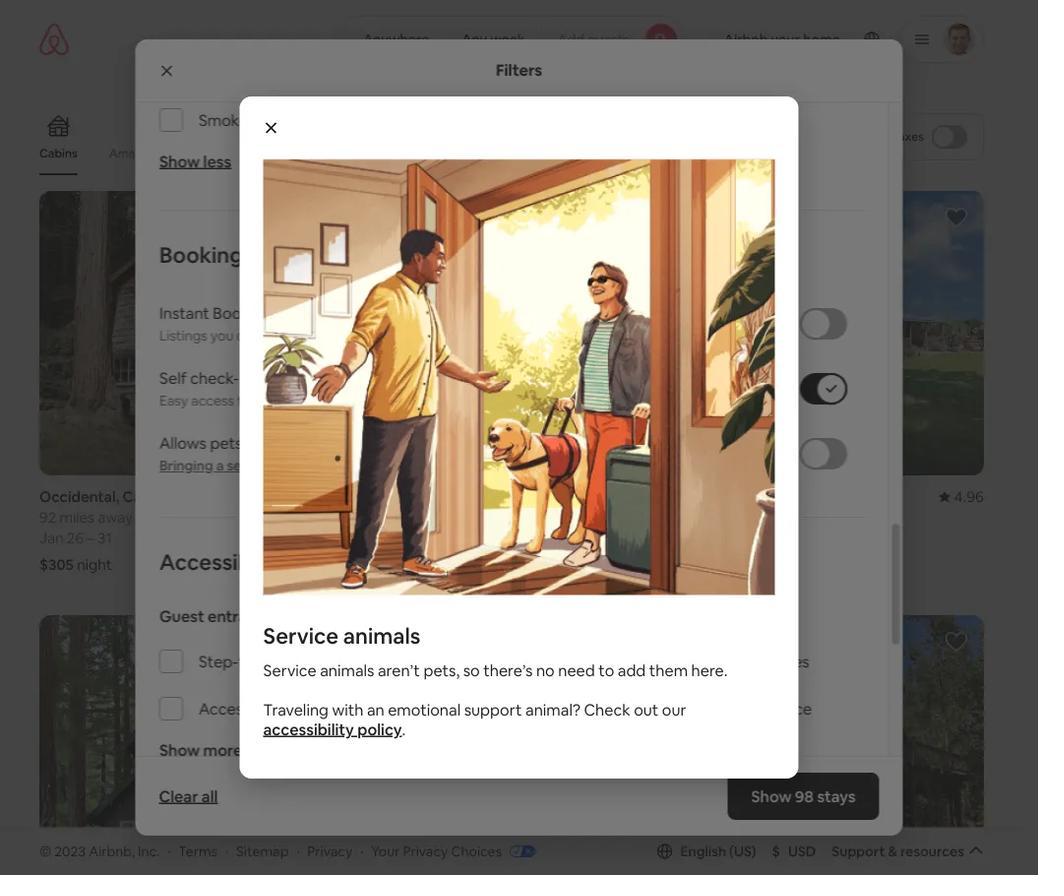 Task type: vqa. For each thing, say whether or not it's contained in the screenshot.


Task type: locate. For each thing, give the bounding box(es) containing it.
– for jan 26 – 31
[[87, 528, 94, 547]]

3 california from the left
[[751, 487, 818, 506]]

1 horizontal spatial night
[[398, 555, 433, 574]]

add to wishlist: acampo, california image
[[945, 206, 969, 229]]

to left the add
[[599, 660, 615, 680]]

1 vertical spatial animals
[[320, 660, 375, 680]]

guest down here.
[[702, 699, 744, 719]]

guest down the accessibility
[[159, 606, 204, 626]]

away inside acampo, california 69 miles away nov 1 – 6 $184 night
[[744, 507, 779, 527]]

check
[[584, 700, 631, 720]]

miles inside acampo, california 69 miles away nov 1 – 6 $184 night
[[706, 507, 741, 527]]

night for $184
[[721, 555, 756, 574]]

instant
[[159, 303, 209, 323]]

2 horizontal spatial miles
[[706, 507, 741, 527]]

0 horizontal spatial you
[[210, 327, 233, 345]]

stays
[[817, 786, 856, 806]]

animals up aren't
[[343, 622, 421, 650]]

free for guest
[[238, 652, 268, 672]]

parking up accessibility
[[279, 699, 334, 719]]

3 away from the left
[[744, 507, 779, 527]]

group containing amazing views
[[39, 98, 647, 175]]

night down 31
[[77, 555, 112, 574]]

1 vertical spatial guest
[[702, 699, 744, 719]]

31
[[98, 528, 112, 547]]

service animals dialog
[[240, 96, 799, 779]]

4.96 out of 5 average rating image
[[939, 487, 985, 506]]

california down bringing
[[123, 487, 190, 506]]

night for $305
[[77, 555, 112, 574]]

0 horizontal spatial nov
[[362, 528, 389, 547]]

0 vertical spatial guest
[[271, 652, 312, 672]]

filters dialog
[[135, 0, 903, 836]]

night down 7
[[398, 555, 433, 574]]

night inside occidental, california 92 miles away jan 26 – 31 $305 night
[[77, 555, 112, 574]]

mansions
[[485, 146, 537, 161]]

show left 98
[[752, 786, 792, 806]]

with
[[332, 700, 364, 720]]

show left the more
[[159, 740, 200, 760]]

need
[[558, 660, 595, 680]]

1 horizontal spatial step-
[[545, 699, 585, 719]]

airbnb,
[[89, 842, 135, 860]]

0 horizontal spatial miles
[[59, 507, 95, 527]]

animal? inside allows pets bringing a service animal?
[[276, 457, 326, 475]]

english (us) button
[[657, 843, 757, 860]]

support
[[832, 843, 886, 860]]

1 vertical spatial show
[[159, 740, 200, 760]]

beach,
[[417, 487, 464, 506]]

service for service animals
[[263, 622, 339, 650]]

privacy left your
[[308, 842, 353, 860]]

· left privacy link
[[297, 842, 300, 860]]

0 horizontal spatial the
[[254, 392, 275, 410]]

night down 6
[[721, 555, 756, 574]]

1 horizontal spatial california
[[467, 487, 534, 506]]

0 horizontal spatial –
[[87, 528, 94, 547]]

2 california from the left
[[467, 487, 534, 506]]

bringing
[[159, 457, 213, 475]]

english
[[681, 843, 727, 860]]

0 vertical spatial to
[[237, 392, 250, 410]]

you down book
[[210, 327, 233, 345]]

away for nov 1 – 6
[[744, 507, 779, 527]]

your
[[371, 842, 400, 860]]

show more button
[[159, 740, 242, 760]]

– left 31
[[87, 528, 94, 547]]

3 miles from the left
[[706, 507, 741, 527]]

0 vertical spatial the
[[254, 392, 275, 410]]

guest down and
[[271, 652, 312, 672]]

taxes
[[894, 129, 925, 144]]

miles up 26
[[59, 507, 95, 527]]

guest right there's
[[545, 652, 589, 672]]

filters
[[496, 60, 543, 80]]

– inside stinson beach, california 56 miles away nov 2 – 7 $210 night
[[404, 528, 411, 547]]

night inside acampo, california 69 miles away nov 1 – 6 $184 night
[[721, 555, 756, 574]]

1 vertical spatial animal?
[[526, 700, 581, 720]]

for
[[399, 327, 418, 345]]

0 horizontal spatial step-
[[198, 652, 238, 672]]

0 vertical spatial free
[[238, 652, 268, 672]]

animal? up 4.98 out of 5 average rating icon
[[276, 457, 326, 475]]

2 vertical spatial to
[[655, 699, 671, 719]]

parking up add to wishlist: cazadero, california icon at the bottom
[[309, 606, 365, 626]]

None search field
[[339, 16, 685, 63]]

1 horizontal spatial away
[[421, 507, 456, 527]]

$210
[[362, 555, 395, 574]]

1 vertical spatial guest
[[545, 652, 589, 672]]

miles up 1
[[706, 507, 741, 527]]

1 service from the top
[[263, 622, 339, 650]]

california right beach,
[[467, 487, 534, 506]]

– inside acampo, california 69 miles away nov 1 – 6 $184 night
[[725, 528, 732, 547]]

·
[[168, 842, 171, 860], [225, 842, 229, 860], [297, 842, 300, 860], [361, 842, 364, 860]]

any week button
[[445, 16, 542, 63]]

night inside stinson beach, california 56 miles away nov 2 – 7 $210 night
[[398, 555, 433, 574]]

choices
[[451, 842, 502, 860]]

terms
[[179, 842, 218, 860]]

0 horizontal spatial guest
[[271, 652, 312, 672]]

miles up the 2
[[382, 507, 418, 527]]

animals down 'service animals' at bottom left
[[320, 660, 375, 680]]

2 horizontal spatial –
[[725, 528, 732, 547]]

2 horizontal spatial to
[[655, 699, 671, 719]]

6
[[735, 528, 744, 547]]

away inside occidental, california 92 miles away jan 26 – 31 $305 night
[[98, 507, 133, 527]]

wider
[[661, 652, 702, 672]]

free left path
[[585, 699, 615, 719]]

2 miles from the left
[[382, 507, 418, 527]]

to down in
[[237, 392, 250, 410]]

california right acampo,
[[751, 487, 818, 506]]

occidental, california 92 miles away jan 26 – 31 $305 night
[[39, 487, 190, 574]]

1 horizontal spatial the
[[674, 699, 699, 719]]

3 · from the left
[[297, 842, 300, 860]]

animal? for support
[[526, 700, 581, 720]]

step-
[[198, 652, 238, 672], [545, 699, 585, 719]]

1 horizontal spatial free
[[585, 699, 615, 719]]

0 horizontal spatial animal?
[[276, 457, 326, 475]]

1 horizontal spatial you
[[372, 392, 395, 410]]

animal?
[[276, 457, 326, 475], [526, 700, 581, 720]]

1 horizontal spatial animal?
[[526, 700, 581, 720]]

privacy
[[308, 842, 353, 860], [403, 842, 448, 860]]

1 – from the left
[[87, 528, 94, 547]]

animals for service animals
[[343, 622, 421, 650]]

1 horizontal spatial nov
[[685, 528, 712, 547]]

4.96
[[955, 487, 985, 506]]

animal? down no at the right bottom of the page
[[526, 700, 581, 720]]

0 horizontal spatial away
[[98, 507, 133, 527]]

2 night from the left
[[398, 555, 433, 574]]

3 – from the left
[[725, 528, 732, 547]]

–
[[87, 528, 94, 547], [404, 528, 411, 547], [725, 528, 732, 547]]

support & resources
[[832, 843, 965, 860]]

free down guest entrance and parking
[[238, 652, 268, 672]]

1 vertical spatial service
[[263, 660, 317, 680]]

service
[[226, 457, 273, 475]]

3 night from the left
[[721, 555, 756, 574]]

service down add to wishlist: cazadero, california icon at the bottom
[[263, 660, 317, 680]]

· right inc. on the left of the page
[[168, 842, 171, 860]]

listings
[[159, 327, 207, 345]]

amazing
[[109, 145, 158, 161]]

– for nov 1 – 6
[[725, 528, 732, 547]]

0 vertical spatial animal?
[[276, 457, 326, 475]]

2 – from the left
[[404, 528, 411, 547]]

away for jan 26 – 31
[[98, 507, 133, 527]]

away down acampo,
[[744, 507, 779, 527]]

bringing a service animal? button
[[159, 457, 326, 475]]

animal? inside traveling with an emotional support animal? check out our accessibility policy .
[[526, 700, 581, 720]]

92
[[39, 507, 56, 527]]

display total before taxes button
[[766, 113, 985, 160]]

service up step-free guest entrance
[[263, 622, 339, 650]]

and
[[277, 606, 305, 626]]

stinson
[[362, 487, 414, 506]]

parking
[[309, 606, 365, 626], [279, 699, 334, 719]]

nov left 1
[[685, 528, 712, 547]]

2 horizontal spatial night
[[721, 555, 756, 574]]

away down beach,
[[421, 507, 456, 527]]

acampo,
[[685, 487, 748, 506]]

0 vertical spatial service
[[263, 622, 339, 650]]

1 horizontal spatial miles
[[382, 507, 418, 527]]

away
[[98, 507, 133, 527], [421, 507, 456, 527], [744, 507, 779, 527]]

26
[[67, 528, 84, 547]]

miles inside occidental, california 92 miles away jan 26 – 31 $305 night
[[59, 507, 95, 527]]

a guest with a service animal being greeted by a host image
[[263, 159, 775, 595]]

clear all
[[159, 786, 218, 806]]

show more
[[159, 740, 242, 760]]

0 vertical spatial guest
[[159, 606, 204, 626]]

service animals
[[263, 622, 421, 650]]

1 horizontal spatial guest
[[545, 652, 589, 672]]

total
[[825, 129, 852, 144]]

away up 31
[[98, 507, 133, 527]]

0 horizontal spatial privacy
[[308, 842, 353, 860]]

2 service from the top
[[263, 660, 317, 680]]

2 vertical spatial show
[[752, 786, 792, 806]]

2 nov from the left
[[685, 528, 712, 547]]

2 away from the left
[[421, 507, 456, 527]]

guest for guest entrance wider than 32 inches
[[545, 652, 589, 672]]

0 vertical spatial parking
[[309, 606, 365, 626]]

traveling
[[263, 700, 329, 720]]

in
[[239, 368, 251, 388]]

alarm
[[251, 110, 292, 130]]

without
[[298, 327, 347, 345]]

california inside occidental, california 92 miles away jan 26 – 31 $305 night
[[123, 487, 190, 506]]

69
[[685, 507, 702, 527]]

1 miles from the left
[[59, 507, 95, 527]]

your privacy choices link
[[371, 842, 536, 862]]

booking
[[159, 241, 243, 269]]

step-free guest entrance
[[198, 652, 381, 672]]

1 night from the left
[[77, 555, 112, 574]]

– left 7
[[404, 528, 411, 547]]

you inside instant book listings you can book without waiting for host approval
[[210, 327, 233, 345]]

1 vertical spatial parking
[[279, 699, 334, 719]]

1 nov from the left
[[362, 528, 389, 547]]

to right path
[[655, 699, 671, 719]]

step- up the accessible
[[198, 652, 238, 672]]

0 horizontal spatial california
[[123, 487, 190, 506]]

california inside acampo, california 69 miles away nov 1 – 6 $184 night
[[751, 487, 818, 506]]

property
[[278, 392, 334, 410]]

more
[[203, 740, 242, 760]]

display total before taxes
[[782, 129, 925, 144]]

© 2023 airbnb, inc. ·
[[39, 842, 171, 860]]

nov left the 2
[[362, 528, 389, 547]]

service for service animals aren't pets, so there's no need to add them here.
[[263, 660, 317, 680]]

1 horizontal spatial privacy
[[403, 842, 448, 860]]

away inside stinson beach, california 56 miles away nov 2 – 7 $210 night
[[421, 507, 456, 527]]

.
[[402, 719, 406, 740]]

· left your
[[361, 842, 364, 860]]

0 horizontal spatial night
[[77, 555, 112, 574]]

0 vertical spatial you
[[210, 327, 233, 345]]

show less
[[159, 151, 231, 172]]

0 vertical spatial animals
[[343, 622, 421, 650]]

1 vertical spatial free
[[585, 699, 615, 719]]

show 98 stays link
[[728, 773, 880, 820]]

4 · from the left
[[361, 842, 364, 860]]

1 vertical spatial to
[[599, 660, 615, 680]]

0 horizontal spatial to
[[237, 392, 250, 410]]

· right terms link
[[225, 842, 229, 860]]

step- down need
[[545, 699, 585, 719]]

– right 1
[[725, 528, 732, 547]]

0 horizontal spatial guest
[[159, 606, 204, 626]]

nov
[[362, 528, 389, 547], [685, 528, 712, 547]]

sitemap link
[[236, 842, 289, 860]]

you right once
[[372, 392, 395, 410]]

(us)
[[730, 843, 757, 860]]

show for show more
[[159, 740, 200, 760]]

them
[[650, 660, 688, 680]]

1 vertical spatial step-
[[545, 699, 585, 719]]

service
[[263, 622, 339, 650], [263, 660, 317, 680]]

1 away from the left
[[98, 507, 133, 527]]

0 vertical spatial show
[[159, 151, 200, 172]]

0 horizontal spatial free
[[238, 652, 268, 672]]

2 horizontal spatial california
[[751, 487, 818, 506]]

to inside the "service animals" dialog
[[599, 660, 615, 680]]

show left less
[[159, 151, 200, 172]]

0 vertical spatial step-
[[198, 652, 238, 672]]

nov inside stinson beach, california 56 miles away nov 2 – 7 $210 night
[[362, 528, 389, 547]]

the right out
[[674, 699, 699, 719]]

group
[[39, 98, 647, 175], [39, 191, 339, 475], [362, 191, 662, 475], [685, 191, 985, 475], [39, 615, 339, 875], [362, 615, 662, 875], [685, 615, 985, 875]]

week
[[491, 31, 525, 48]]

privacy right your
[[403, 842, 448, 860]]

1 vertical spatial you
[[372, 392, 395, 410]]

guest for guest entrance and parking
[[159, 606, 204, 626]]

1 horizontal spatial –
[[404, 528, 411, 547]]

any
[[462, 31, 488, 48]]

less
[[203, 151, 231, 172]]

to
[[237, 392, 250, 410], [599, 660, 615, 680], [655, 699, 671, 719]]

1 horizontal spatial to
[[599, 660, 615, 680]]

add to wishlist: stinson beach, california image
[[622, 206, 646, 229]]

1 california from the left
[[123, 487, 190, 506]]

– inside occidental, california 92 miles away jan 26 – 31 $305 night
[[87, 528, 94, 547]]

the left property
[[254, 392, 275, 410]]

an
[[367, 700, 385, 720]]

sitemap
[[236, 842, 289, 860]]

out
[[634, 700, 659, 720]]

2 horizontal spatial away
[[744, 507, 779, 527]]

than
[[706, 652, 739, 672]]



Task type: describe. For each thing, give the bounding box(es) containing it.
california for 69 miles away
[[751, 487, 818, 506]]

book
[[262, 327, 295, 345]]

vineyards
[[311, 146, 366, 161]]

98
[[796, 786, 814, 806]]

show for show less
[[159, 151, 200, 172]]

policy
[[358, 719, 402, 740]]

you inside self check-in easy access to the property once you arrive
[[372, 392, 395, 410]]

show less button
[[159, 151, 231, 172]]

step-free path to the guest entrance
[[545, 699, 812, 719]]

nov inside acampo, california 69 miles away nov 1 – 6 $184 night
[[685, 528, 712, 547]]

free for path
[[585, 699, 615, 719]]

2
[[392, 528, 401, 547]]

show for show 98 stays
[[752, 786, 792, 806]]

7
[[415, 528, 423, 547]]

56
[[362, 507, 379, 527]]

to inside self check-in easy access to the property once you arrive
[[237, 392, 250, 410]]

add guests button
[[541, 16, 685, 63]]

can
[[236, 327, 259, 345]]

none search field containing anywhere
[[339, 16, 685, 63]]

terms · sitemap · privacy
[[179, 842, 353, 860]]

instant book listings you can book without waiting for host approval
[[159, 303, 509, 345]]

add guests
[[558, 31, 630, 48]]

$
[[773, 843, 781, 860]]

entrance down 'service animals' at bottom left
[[316, 652, 381, 672]]

cabins
[[39, 146, 78, 161]]

guest entrance and parking
[[159, 606, 365, 626]]

32
[[742, 652, 760, 672]]

entrance left and
[[207, 606, 274, 626]]

california inside stinson beach, california 56 miles away nov 2 – 7 $210 night
[[467, 487, 534, 506]]

animal? for service
[[276, 457, 326, 475]]

guests
[[588, 31, 630, 48]]

allows pets bringing a service animal?
[[159, 433, 326, 475]]

accessibility
[[159, 548, 288, 576]]

service animals aren't pets, so there's no need to add them here.
[[263, 660, 728, 680]]

no
[[537, 660, 555, 680]]

miles for nov
[[706, 507, 741, 527]]

2023
[[54, 842, 86, 860]]

access
[[191, 392, 234, 410]]

accessibility features
[[159, 548, 378, 576]]

emotional
[[388, 700, 461, 720]]

4.99 out of 5 average rating image
[[616, 487, 662, 506]]

self check-in easy access to the property once you arrive
[[159, 368, 434, 410]]

omg!
[[236, 146, 267, 161]]

before
[[854, 129, 892, 144]]

easy
[[159, 392, 188, 410]]

anywhere button
[[339, 16, 446, 63]]

support & resources button
[[832, 843, 985, 860]]

beachfront
[[570, 146, 633, 161]]

lake
[[412, 146, 438, 161]]

support
[[464, 700, 522, 720]]

book
[[213, 303, 249, 323]]

booking options
[[159, 241, 325, 269]]

accessibility
[[263, 719, 354, 740]]

terms link
[[179, 842, 218, 860]]

privacy link
[[308, 842, 353, 860]]

4.98
[[309, 487, 339, 506]]

1 vertical spatial the
[[674, 699, 699, 719]]

occidental,
[[39, 487, 119, 506]]

any week
[[462, 31, 525, 48]]

1
[[715, 528, 722, 547]]

clear all button
[[149, 777, 228, 816]]

add to wishlist: arnold, california image
[[945, 630, 969, 654]]

a
[[216, 457, 223, 475]]

4.99
[[632, 487, 662, 506]]

1 privacy from the left
[[308, 842, 353, 860]]

miles inside stinson beach, california 56 miles away nov 2 – 7 $210 night
[[382, 507, 418, 527]]

add to wishlist: cazadero, california image
[[299, 630, 323, 654]]

add
[[558, 31, 585, 48]]

features
[[292, 548, 378, 576]]

here.
[[692, 660, 728, 680]]

california for 92 miles away
[[123, 487, 190, 506]]

step- for step-free path to the guest entrance
[[545, 699, 585, 719]]

our
[[662, 700, 687, 720]]

profile element
[[709, 0, 985, 79]]

$ usd
[[773, 843, 817, 860]]

pets
[[210, 433, 242, 453]]

clear
[[159, 786, 198, 806]]

anywhere
[[363, 31, 430, 48]]

self
[[159, 368, 186, 388]]

acampo, california 69 miles away nov 1 – 6 $184 night
[[685, 487, 818, 574]]

amazing views
[[109, 145, 192, 161]]

4.98 out of 5 average rating image
[[293, 487, 339, 506]]

2 privacy from the left
[[403, 842, 448, 860]]

entrance down inches
[[747, 699, 812, 719]]

arrive
[[398, 392, 434, 410]]

options
[[247, 241, 325, 269]]

remove from wishlist: occidental, california image
[[299, 206, 323, 229]]

traveling with an emotional support animal? check out our accessibility policy .
[[263, 700, 687, 740]]

english (us)
[[681, 843, 757, 860]]

the inside self check-in easy access to the property once you arrive
[[254, 392, 275, 410]]

2 · from the left
[[225, 842, 229, 860]]

animals for service animals aren't pets, so there's no need to add them here.
[[320, 660, 375, 680]]

smoke alarm
[[198, 110, 292, 130]]

display
[[782, 129, 823, 144]]

step- for step-free guest entrance
[[198, 652, 238, 672]]

aren't
[[378, 660, 420, 680]]

1 · from the left
[[168, 842, 171, 860]]

1 horizontal spatial guest
[[702, 699, 744, 719]]

so
[[463, 660, 480, 680]]

path
[[618, 699, 652, 719]]

accessible parking spot
[[198, 699, 370, 719]]

resources
[[901, 843, 965, 860]]

there's
[[484, 660, 533, 680]]

usd
[[789, 843, 817, 860]]

smoke
[[198, 110, 248, 130]]

inches
[[763, 652, 810, 672]]

allows
[[159, 433, 206, 453]]

waiting
[[350, 327, 396, 345]]

entrance up path
[[593, 652, 658, 672]]

all
[[202, 786, 218, 806]]

miles for jan
[[59, 507, 95, 527]]



